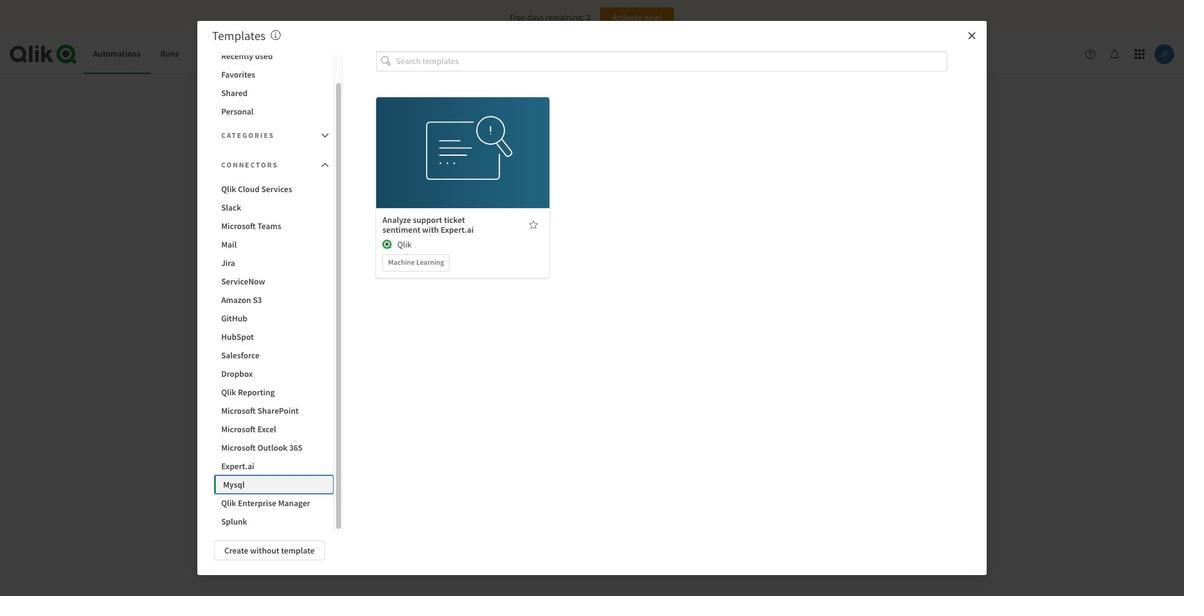 Task type: vqa. For each thing, say whether or not it's contained in the screenshot.
The This
no



Task type: locate. For each thing, give the bounding box(es) containing it.
microsoft inside microsoft sharepoint button
[[221, 406, 256, 417]]

amazon
[[221, 295, 251, 306]]

expert.ai inside expert.ai button
[[221, 461, 254, 472]]

analyze support ticket sentiment with expert.ai
[[383, 214, 474, 235]]

templates
[[212, 28, 266, 43]]

metrics
[[199, 48, 226, 59]]

4 microsoft from the top
[[221, 443, 256, 454]]

365
[[289, 443, 302, 454]]

templates are pre-built automations that help you automate common business workflows. get started by selecting one of the pre-built templates or choose the blank canvas to build an automation from scratch. image
[[271, 30, 280, 40]]

servicenow
[[221, 276, 265, 287]]

microsoft inside button
[[221, 424, 256, 435]]

microsoft down qlik reporting
[[221, 406, 256, 417]]

recently used button
[[214, 47, 334, 65]]

0 vertical spatial template
[[454, 134, 487, 145]]

qlik
[[221, 184, 236, 195], [397, 239, 412, 250], [221, 387, 236, 398], [221, 498, 236, 509]]

tab list containing automations
[[83, 35, 302, 74]]

0 vertical spatial expert.ai
[[441, 224, 474, 235]]

activate
[[612, 12, 642, 23]]

microsoft inside microsoft outlook 365 button
[[221, 443, 256, 454]]

qlik for qlik reporting
[[221, 387, 236, 398]]

expert.ai right with
[[441, 224, 474, 235]]

github
[[221, 313, 247, 324]]

s3
[[253, 295, 262, 306]]

mail button
[[214, 236, 334, 254]]

create
[[224, 546, 248, 557]]

amazon s3 button
[[214, 291, 334, 310]]

favorites button
[[214, 65, 334, 84]]

microsoft teams
[[221, 221, 281, 232]]

tab list
[[83, 35, 302, 74]]

1 microsoft from the top
[[221, 221, 256, 232]]

template inside button
[[454, 134, 487, 145]]

3 microsoft from the top
[[221, 424, 256, 435]]

0 horizontal spatial expert.ai
[[221, 461, 254, 472]]

microsoft inside microsoft teams button
[[221, 221, 256, 232]]

salesforce button
[[214, 347, 334, 365]]

categories button
[[214, 123, 334, 148]]

1 horizontal spatial expert.ai
[[441, 224, 474, 235]]

expert.ai up mysql
[[221, 461, 254, 472]]

create without template button
[[214, 541, 325, 561]]

microsoft down 'slack' on the top of the page
[[221, 221, 256, 232]]

automations
[[93, 48, 141, 59]]

mysql
[[223, 480, 245, 491]]

learning
[[416, 258, 444, 267]]

qlik down "sentiment"
[[397, 239, 412, 250]]

qlik down 'dropbox'
[[221, 387, 236, 398]]

qlik cloud services
[[221, 184, 292, 195]]

mysql button
[[214, 476, 334, 495]]

microsoft outlook 365
[[221, 443, 302, 454]]

microsoft
[[221, 221, 256, 232], [221, 406, 256, 417], [221, 424, 256, 435], [221, 443, 256, 454]]

sentiment
[[383, 224, 420, 235]]

qlik inside button
[[221, 387, 236, 398]]

categories
[[221, 131, 274, 140]]

metrics button
[[189, 35, 236, 74]]

use template button
[[424, 129, 502, 149]]

microsoft down microsoft excel
[[221, 443, 256, 454]]

1 vertical spatial expert.ai
[[221, 461, 254, 472]]

template right use
[[454, 134, 487, 145]]

qlik up 'slack' on the top of the page
[[221, 184, 236, 195]]

qlik cloud services button
[[214, 180, 334, 199]]

dropbox button
[[214, 365, 334, 384]]

services
[[261, 184, 292, 195]]

qlik for qlik
[[397, 239, 412, 250]]

1 horizontal spatial template
[[454, 134, 487, 145]]

activate now!
[[612, 12, 662, 23]]

jira button
[[214, 254, 334, 273]]

2 microsoft from the top
[[221, 406, 256, 417]]

qlik down mysql
[[221, 498, 236, 509]]

1 vertical spatial template
[[281, 546, 315, 557]]

expert.ai
[[441, 224, 474, 235], [221, 461, 254, 472]]

with
[[422, 224, 439, 235]]

microsoft left excel
[[221, 424, 256, 435]]

microsoft for microsoft sharepoint
[[221, 406, 256, 417]]

used
[[255, 51, 273, 62]]

0 horizontal spatial template
[[281, 546, 315, 557]]

qlik reporting
[[221, 387, 275, 398]]

connections
[[245, 48, 292, 59]]

details button
[[424, 156, 502, 176]]

microsoft sharepoint
[[221, 406, 299, 417]]

manager
[[278, 498, 310, 509]]

machine learning
[[388, 258, 444, 267]]

microsoft excel
[[221, 424, 276, 435]]

template right the without
[[281, 546, 315, 557]]

personal button
[[214, 102, 334, 121]]

recently used
[[221, 51, 273, 62]]

template
[[454, 134, 487, 145], [281, 546, 315, 557]]

servicenow button
[[214, 273, 334, 291]]

qlik enterprise manager button
[[214, 495, 334, 513]]

support
[[413, 214, 442, 225]]

microsoft for microsoft outlook 365
[[221, 443, 256, 454]]

automations button
[[83, 35, 151, 74]]



Task type: describe. For each thing, give the bounding box(es) containing it.
connections button
[[236, 35, 302, 74]]

expert.ai button
[[214, 458, 334, 476]]

microsoft outlook 365 button
[[214, 439, 334, 458]]

enterprise
[[238, 498, 276, 509]]

mail
[[221, 239, 237, 250]]

jira
[[221, 258, 235, 269]]

use
[[439, 134, 452, 145]]

3
[[586, 12, 590, 23]]

details
[[450, 161, 476, 172]]

machine
[[388, 258, 415, 267]]

connectors
[[221, 160, 278, 170]]

add to favorites image
[[529, 220, 539, 230]]

slack
[[221, 202, 241, 213]]

favorites
[[221, 69, 255, 80]]

cloud
[[238, 184, 260, 195]]

hubspot
[[221, 332, 254, 343]]

close image
[[967, 31, 977, 41]]

splunk
[[221, 517, 247, 528]]

activate now! link
[[600, 7, 674, 27]]

sharepoint
[[257, 406, 299, 417]]

outlook
[[257, 443, 287, 454]]

remaining:
[[546, 12, 584, 23]]

template inside button
[[281, 546, 315, 557]]

use template
[[439, 134, 487, 145]]

excel
[[257, 424, 276, 435]]

amazon s3
[[221, 295, 262, 306]]

microsoft sharepoint button
[[214, 402, 334, 421]]

runs button
[[151, 35, 189, 74]]

expert.ai inside "analyze support ticket sentiment with expert.ai"
[[441, 224, 474, 235]]

free days remaining: 3
[[510, 12, 590, 23]]

personal
[[221, 106, 254, 117]]

microsoft for microsoft teams
[[221, 221, 256, 232]]

dropbox
[[221, 369, 253, 380]]

qlik image
[[383, 240, 392, 250]]

now!
[[644, 12, 662, 23]]

shared
[[221, 88, 248, 99]]

days
[[527, 12, 544, 23]]

github button
[[214, 310, 334, 328]]

qlik for qlik enterprise manager
[[221, 498, 236, 509]]

slack button
[[214, 199, 334, 217]]

create without template
[[224, 546, 315, 557]]

Search templates text field
[[396, 51, 947, 71]]

shared button
[[214, 84, 334, 102]]

ticket
[[444, 214, 465, 225]]

microsoft excel button
[[214, 421, 334, 439]]

hubspot button
[[214, 328, 334, 347]]

microsoft for microsoft excel
[[221, 424, 256, 435]]

qlik reporting button
[[214, 384, 334, 402]]

microsoft teams button
[[214, 217, 334, 236]]

teams
[[257, 221, 281, 232]]

qlik for qlik cloud services
[[221, 184, 236, 195]]

analyze
[[383, 214, 411, 225]]

templates are pre-built automations that help you automate common business workflows. get started by selecting one of the pre-built templates or choose the blank canvas to build an automation from scratch. tooltip
[[271, 28, 280, 43]]

recently
[[221, 51, 253, 62]]

connectors button
[[214, 153, 334, 178]]

free
[[510, 12, 525, 23]]

runs
[[160, 48, 179, 59]]

without
[[250, 546, 279, 557]]

qlik enterprise manager
[[221, 498, 310, 509]]

reporting
[[238, 387, 275, 398]]

salesforce
[[221, 350, 259, 361]]

splunk button
[[214, 513, 334, 532]]



